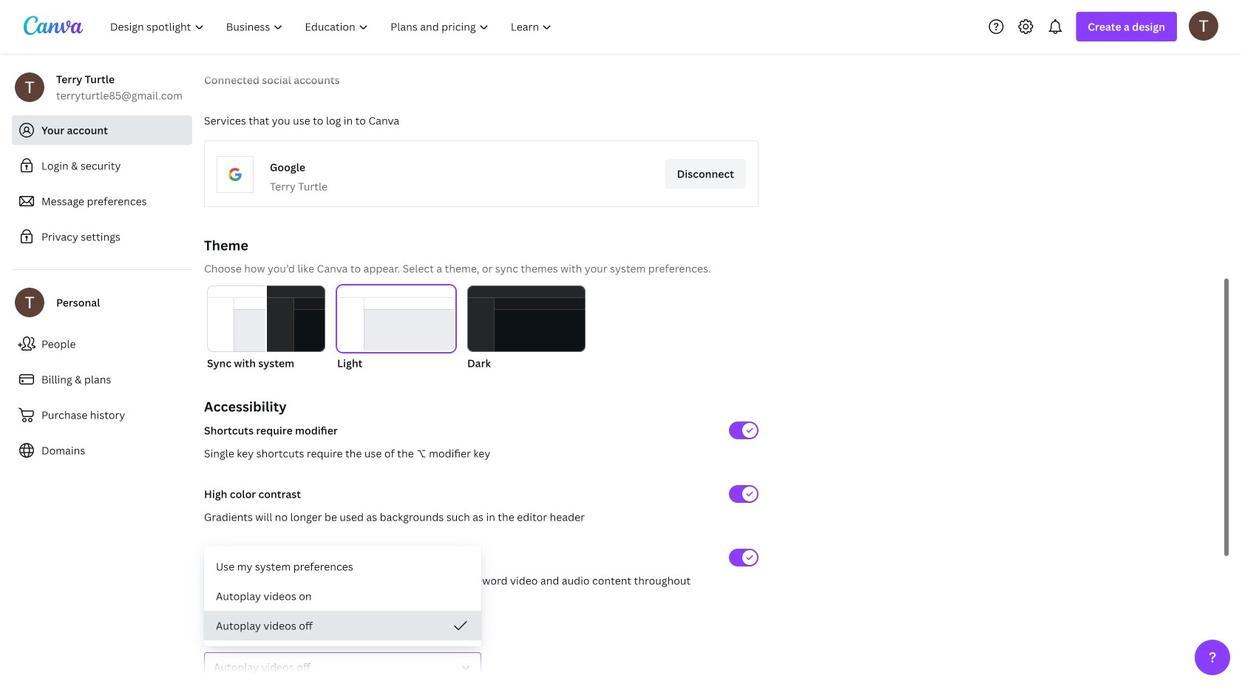 Task type: describe. For each thing, give the bounding box(es) containing it.
2 option from the top
[[204, 581, 482, 611]]

terry turtle image
[[1190, 11, 1219, 41]]



Task type: locate. For each thing, give the bounding box(es) containing it.
option
[[204, 552, 482, 581], [204, 581, 482, 611], [204, 611, 482, 641]]

list box
[[204, 552, 482, 641]]

3 option from the top
[[204, 611, 482, 641]]

top level navigation element
[[101, 12, 565, 41]]

1 option from the top
[[204, 552, 482, 581]]

None button
[[207, 286, 325, 371], [337, 286, 456, 371], [468, 286, 586, 371], [204, 652, 482, 682], [207, 286, 325, 371], [337, 286, 456, 371], [468, 286, 586, 371], [204, 652, 482, 682]]



Task type: vqa. For each thing, say whether or not it's contained in the screenshot.
third option from the top of the page
yes



